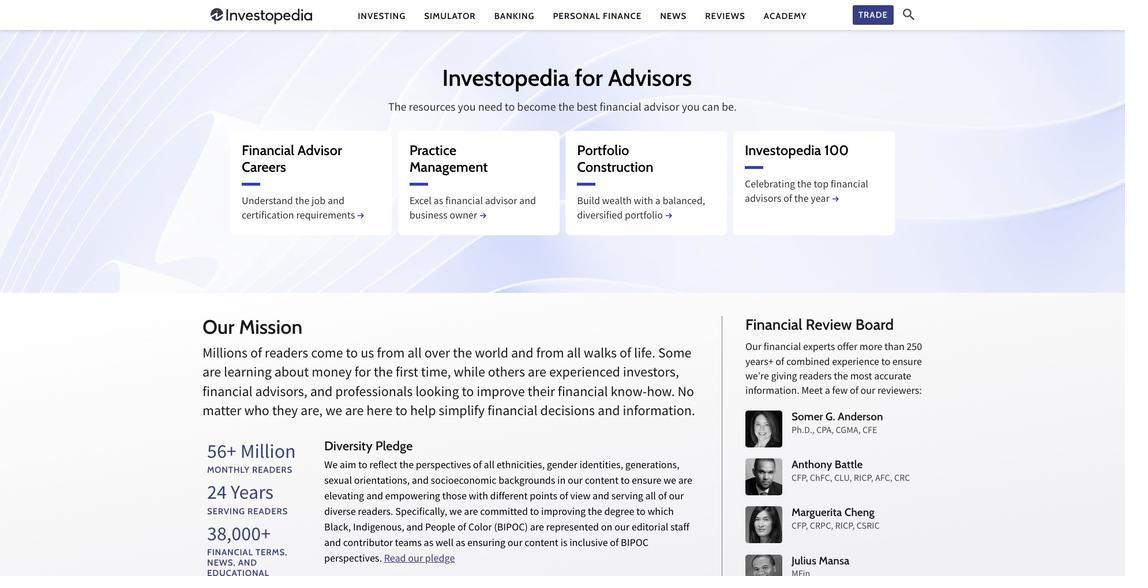 Task type: describe. For each thing, give the bounding box(es) containing it.
serving
[[611, 490, 643, 506]]

cheng
[[844, 506, 875, 520]]

ricp, inside marguerita cheng cfp, crpc, ricp, csric
[[835, 521, 855, 534]]

looking
[[415, 383, 459, 404]]

identities,
[[580, 459, 623, 474]]

points
[[530, 490, 557, 506]]

represented
[[546, 521, 599, 537]]

the left best at right
[[558, 100, 574, 117]]

simplify
[[439, 402, 485, 423]]

build
[[577, 194, 600, 210]]

our inside our financial experts offer more than 250 years+ of combined experience to ensure we're giving readers the most accurate information. meet a few of our reviewers:
[[861, 384, 875, 400]]

investopedia homepage image
[[211, 7, 312, 25]]

come
[[311, 344, 343, 365]]

advisors
[[608, 64, 692, 92]]

of right perspectives
[[473, 459, 482, 474]]

to left help
[[395, 402, 407, 423]]

the left year
[[794, 192, 809, 208]]

giving
[[771, 370, 797, 385]]

us
[[361, 344, 374, 365]]

all left walks
[[567, 344, 581, 365]]

walks
[[584, 344, 617, 365]]

banking
[[494, 11, 535, 21]]

top
[[814, 178, 829, 193]]

are down socioeconomic at the bottom of the page
[[464, 506, 478, 521]]

our right read
[[408, 552, 423, 568]]

are up staff
[[678, 474, 692, 490]]

millions
[[203, 344, 248, 365]]

job
[[312, 194, 326, 210]]

ensuring
[[467, 537, 505, 552]]

about
[[274, 364, 309, 384]]

on
[[601, 521, 612, 537]]

to right (bipoc)
[[530, 506, 539, 521]]

anthony
[[792, 458, 832, 472]]

julius mansa link
[[745, 554, 941, 576]]

information. inside our mission millions of readers come to us from all over the world and from all walks of life. some are learning about money for the first time, while others are experienced investors, financial advisors, and professionals looking to improve their financial know-how. no matter who they are, we are here to help simplify financial decisions and information.
[[623, 402, 695, 423]]

while
[[454, 364, 485, 384]]

ethnicities,
[[497, 459, 545, 474]]

of down mission
[[250, 344, 262, 365]]

orientations,
[[354, 474, 410, 490]]

years+
[[745, 355, 773, 371]]

0 vertical spatial advisor
[[644, 100, 679, 117]]

2 horizontal spatial we
[[664, 474, 676, 490]]

crc
[[894, 473, 910, 486]]

our right ensuring
[[508, 537, 523, 552]]

understand
[[242, 194, 293, 210]]

decisions
[[540, 402, 595, 423]]

how.
[[647, 383, 675, 404]]

simulator link
[[424, 10, 476, 22]]

julius
[[792, 554, 816, 567]]

chfc,
[[810, 473, 832, 486]]

of right years+
[[776, 355, 784, 371]]

finance
[[603, 11, 642, 21]]

pledge
[[425, 552, 455, 568]]

requirements
[[296, 209, 355, 224]]

perspectives
[[416, 459, 471, 474]]

anthony battle cfp, chfc, clu, ricp, afc, crc
[[792, 458, 910, 486]]

the inside our financial experts offer more than 250 years+ of combined experience to ensure we're giving readers the most accurate information. meet a few of our reviewers:
[[834, 370, 848, 385]]

our financial experts offer more than 250 years+ of combined experience to ensure we're giving readers the most accurate information. meet a few of our reviewers:
[[745, 341, 922, 400]]

are left here
[[345, 402, 364, 423]]

investors,
[[623, 364, 679, 384]]

degree
[[604, 506, 634, 521]]

the left first
[[374, 364, 393, 384]]

search image
[[903, 9, 914, 20]]

construction
[[577, 159, 653, 175]]

different
[[490, 490, 528, 506]]

financial advisor careers
[[242, 142, 342, 175]]

ricp, inside anthony battle cfp, chfc, clu, ricp, afc, crc
[[854, 473, 873, 486]]

socioeconomic
[[431, 474, 496, 490]]

meet
[[801, 384, 823, 400]]

to inside our financial experts offer more than 250 years+ of combined experience to ensure we're giving readers the most accurate information. meet a few of our reviewers:
[[881, 355, 890, 371]]

certification
[[242, 209, 294, 224]]

of left life.
[[620, 344, 631, 365]]

for inside our mission millions of readers come to us from all over the world and from all walks of life. some are learning about money for the first time, while others are experienced investors, financial advisors, and professionals looking to improve their financial know-how. no matter who they are, we are here to help simplify financial decisions and information.
[[355, 364, 371, 384]]

celebrating
[[745, 178, 795, 193]]

cfe
[[862, 425, 877, 438]]

time,
[[421, 364, 451, 384]]

reviewers:
[[877, 384, 922, 400]]

the resources you need to become the best financial advisor you can be.
[[388, 100, 737, 117]]

owner
[[450, 209, 477, 224]]

investing link
[[358, 10, 406, 22]]

with inside build wealth with a balanced, diversified portfolio
[[634, 194, 653, 210]]

of right few
[[850, 384, 858, 400]]

a inside our financial experts offer more than 250 years+ of combined experience to ensure we're giving readers the most accurate information. meet a few of our reviewers:
[[825, 384, 830, 400]]

1 vertical spatial content
[[525, 537, 558, 552]]

management
[[409, 159, 488, 175]]

celebrating the top financial advisors of the year
[[745, 178, 868, 208]]

our right "on"
[[614, 521, 629, 537]]

of left bipoc
[[610, 537, 619, 552]]

best
[[577, 100, 597, 117]]

editorial
[[632, 521, 668, 537]]

contributor
[[343, 537, 393, 552]]

board
[[855, 316, 894, 334]]

reviews
[[705, 11, 745, 21]]

black,
[[324, 521, 351, 537]]

our for mission
[[203, 315, 234, 339]]

news
[[660, 11, 687, 21]]

and inside excel as financial advisor and business owner
[[519, 194, 536, 210]]

investopedia for investopedia for advisors
[[442, 64, 569, 92]]

we're
[[745, 370, 769, 385]]

experienced
[[549, 364, 620, 384]]

careers
[[242, 159, 286, 175]]

personal
[[553, 11, 600, 21]]

of down generations,
[[658, 490, 667, 506]]

the inside "understand the job and certification requirements"
[[295, 194, 309, 210]]

0 vertical spatial for
[[575, 64, 603, 92]]

diversity
[[324, 438, 373, 454]]

the left top
[[797, 178, 812, 193]]

become
[[517, 100, 556, 117]]

our right in
[[568, 474, 583, 490]]

cgma,
[[836, 425, 861, 438]]

banking link
[[494, 10, 535, 22]]

few
[[832, 384, 848, 400]]

are left learning at the left bottom of page
[[203, 364, 221, 384]]

is
[[560, 537, 567, 552]]

trade link
[[853, 5, 894, 25]]

academy link
[[764, 10, 807, 22]]

advisor inside excel as financial advisor and business owner
[[485, 194, 517, 210]]

a inside build wealth with a balanced, diversified portfolio
[[655, 194, 660, 210]]

improve
[[477, 383, 525, 404]]

financial inside celebrating the top financial advisors of the year
[[831, 178, 868, 193]]

advisors
[[745, 192, 781, 208]]

inclusive
[[569, 537, 608, 552]]

money
[[312, 364, 352, 384]]

the right reflect
[[399, 459, 414, 474]]

of left view
[[559, 490, 568, 506]]

somer g. anderson ph.d., cpa, cgma, cfe
[[792, 410, 883, 438]]

more
[[859, 341, 882, 356]]



Task type: locate. For each thing, give the bounding box(es) containing it.
marguerita
[[792, 506, 842, 520]]

the left job
[[295, 194, 309, 210]]

as
[[434, 194, 443, 210], [424, 537, 433, 552], [456, 537, 465, 552]]

ph.d.,
[[792, 425, 815, 438]]

the right over
[[453, 344, 472, 365]]

content up degree
[[585, 474, 619, 490]]

review
[[806, 316, 852, 334]]

1 horizontal spatial a
[[825, 384, 830, 400]]

1 horizontal spatial ensure
[[892, 355, 922, 371]]

our inside our financial experts offer more than 250 years+ of combined experience to ensure we're giving readers the most accurate information. meet a few of our reviewers:
[[745, 341, 762, 356]]

to right most
[[881, 355, 890, 371]]

1 horizontal spatial information.
[[745, 384, 799, 400]]

0 horizontal spatial our
[[203, 315, 234, 339]]

mansa
[[819, 554, 849, 567]]

(bipoc)
[[494, 521, 528, 537]]

clu,
[[834, 473, 852, 486]]

all left over
[[407, 344, 422, 365]]

experts
[[803, 341, 835, 356]]

news link
[[660, 10, 687, 22]]

all left the ethnicities,
[[484, 459, 494, 474]]

financial up years+
[[745, 316, 802, 334]]

readers down mission
[[265, 344, 308, 365]]

0 horizontal spatial investopedia
[[442, 64, 569, 92]]

our up we're on the right bottom of page
[[745, 341, 762, 356]]

for up best at right
[[575, 64, 603, 92]]

our inside our mission millions of readers come to us from all over the world and from all walks of life. some are learning about money for the first time, while others are experienced investors, financial advisors, and professionals looking to improve their financial know-how. no matter who they are, we are here to help simplify financial decisions and information.
[[203, 315, 234, 339]]

0 horizontal spatial from
[[377, 344, 405, 365]]

2 from from the left
[[536, 344, 564, 365]]

than
[[884, 341, 904, 356]]

as right well
[[456, 537, 465, 552]]

0 vertical spatial financial
[[242, 142, 294, 159]]

matter
[[203, 402, 241, 423]]

personal finance link
[[553, 10, 642, 22]]

our up millions
[[203, 315, 234, 339]]

to right "aim"
[[358, 459, 367, 474]]

0 vertical spatial information.
[[745, 384, 799, 400]]

our
[[203, 315, 234, 339], [745, 341, 762, 356]]

our up anderson
[[861, 384, 875, 400]]

a left few
[[825, 384, 830, 400]]

world
[[475, 344, 508, 365]]

1 horizontal spatial you
[[682, 100, 700, 117]]

sexual
[[324, 474, 352, 490]]

read our pledge link
[[384, 552, 455, 568]]

financial down the others
[[487, 402, 538, 423]]

0 vertical spatial ricp,
[[854, 473, 873, 486]]

financial for financial advisor careers
[[242, 142, 294, 159]]

with right those
[[469, 490, 488, 506]]

1 vertical spatial ricp,
[[835, 521, 855, 534]]

1 horizontal spatial advisor
[[644, 100, 679, 117]]

from right us
[[377, 344, 405, 365]]

excel
[[409, 194, 431, 210]]

practice management
[[409, 142, 488, 175]]

we aim to reflect the perspectives of all ethnicities, gender identities, generations, sexual orientations, and socioeconomic backgrounds in our content to ensure we are elevating and empowering those with different points of view and serving all of our diverse readers. specifically, we are committed to improving the degree to which black, indigenous, and people of color (bipoc) are represented on our editorial staff and contributor teams as well as ensuring our content is inclusive of bipoc perspectives.
[[324, 459, 692, 568]]

to right looking
[[462, 383, 474, 404]]

from up their
[[536, 344, 564, 365]]

0 vertical spatial with
[[634, 194, 653, 210]]

1 vertical spatial advisor
[[485, 194, 517, 210]]

investopedia up celebrating
[[745, 142, 821, 159]]

0 horizontal spatial we
[[325, 402, 342, 423]]

of
[[783, 192, 792, 208], [250, 344, 262, 365], [620, 344, 631, 365], [776, 355, 784, 371], [850, 384, 858, 400], [473, 459, 482, 474], [559, 490, 568, 506], [658, 490, 667, 506], [457, 521, 466, 537], [610, 537, 619, 552]]

to up degree
[[621, 474, 630, 490]]

all right serving
[[645, 490, 656, 506]]

cfp, down 'anthony'
[[792, 473, 808, 486]]

0 vertical spatial investopedia
[[442, 64, 569, 92]]

0 vertical spatial we
[[325, 402, 342, 423]]

you left need
[[458, 100, 476, 117]]

ensure inside our financial experts offer more than 250 years+ of combined experience to ensure we're giving readers the most accurate information. meet a few of our reviewers:
[[892, 355, 922, 371]]

financial right top
[[831, 178, 868, 193]]

with
[[634, 194, 653, 210], [469, 490, 488, 506]]

content left is
[[525, 537, 558, 552]]

2 you from the left
[[682, 100, 700, 117]]

mission
[[239, 315, 303, 339]]

1 vertical spatial for
[[355, 364, 371, 384]]

0 horizontal spatial a
[[655, 194, 660, 210]]

financial inside financial advisor careers
[[242, 142, 294, 159]]

the left degree
[[588, 506, 602, 521]]

cfp, left "crpc,"
[[792, 521, 808, 534]]

ensure up reviewers:
[[892, 355, 922, 371]]

1 horizontal spatial readers
[[799, 370, 832, 385]]

trade
[[858, 10, 888, 20]]

information. down years+
[[745, 384, 799, 400]]

julius mansa
[[792, 554, 849, 567]]

learning
[[224, 364, 272, 384]]

simulator
[[424, 11, 476, 21]]

0 vertical spatial cfp,
[[792, 473, 808, 486]]

100
[[824, 142, 849, 159]]

investopedia for advisors
[[442, 64, 692, 92]]

academy
[[764, 11, 807, 21]]

0 vertical spatial a
[[655, 194, 660, 210]]

csric
[[857, 521, 880, 534]]

as right excel
[[434, 194, 443, 210]]

of left color
[[457, 521, 466, 537]]

1 vertical spatial information.
[[623, 402, 695, 423]]

a left balanced, on the top of the page
[[655, 194, 660, 210]]

1 vertical spatial ensure
[[632, 474, 661, 490]]

0 horizontal spatial advisor
[[485, 194, 517, 210]]

2 cfp, from the top
[[792, 521, 808, 534]]

we inside our mission millions of readers come to us from all over the world and from all walks of life. some are learning about money for the first time, while others are experienced investors, financial advisors, and professionals looking to improve their financial know-how. no matter who they are, we are here to help simplify financial decisions and information.
[[325, 402, 342, 423]]

0 horizontal spatial information.
[[623, 402, 695, 423]]

we left color
[[449, 506, 462, 521]]

we right are,
[[325, 402, 342, 423]]

investopedia up need
[[442, 64, 569, 92]]

we up which
[[664, 474, 676, 490]]

ensure inside we aim to reflect the perspectives of all ethnicities, gender identities, generations, sexual orientations, and socioeconomic backgrounds in our content to ensure we are elevating and empowering those with different points of view and serving all of our diverse readers. specifically, we are committed to improving the degree to which black, indigenous, and people of color (bipoc) are represented on our editorial staff and contributor teams as well as ensuring our content is inclusive of bipoc perspectives.
[[632, 474, 661, 490]]

portfolio construction
[[577, 142, 653, 175]]

diversity pledge
[[324, 438, 413, 454]]

which
[[648, 506, 674, 521]]

1 horizontal spatial for
[[575, 64, 603, 92]]

marguerita cheng cfp, crpc, ricp, csric
[[792, 506, 880, 534]]

1 vertical spatial investopedia
[[745, 142, 821, 159]]

teams
[[395, 537, 422, 552]]

investopedia
[[442, 64, 569, 92], [745, 142, 821, 159]]

1 horizontal spatial our
[[745, 341, 762, 356]]

advisors,
[[255, 383, 307, 404]]

1 horizontal spatial with
[[634, 194, 653, 210]]

0 horizontal spatial financial
[[242, 142, 294, 159]]

we
[[324, 459, 338, 474]]

0 vertical spatial readers
[[265, 344, 308, 365]]

1 cfp, from the top
[[792, 473, 808, 486]]

the
[[558, 100, 574, 117], [797, 178, 812, 193], [794, 192, 809, 208], [295, 194, 309, 210], [453, 344, 472, 365], [374, 364, 393, 384], [834, 370, 848, 385], [399, 459, 414, 474], [588, 506, 602, 521]]

0 vertical spatial ensure
[[892, 355, 922, 371]]

and
[[328, 194, 344, 210], [519, 194, 536, 210], [511, 344, 533, 365], [310, 383, 333, 404], [598, 402, 620, 423], [412, 474, 429, 490], [366, 490, 383, 506], [593, 490, 609, 506], [406, 521, 423, 537], [324, 537, 341, 552]]

you left can at the right top
[[682, 100, 700, 117]]

readers.
[[358, 506, 393, 521]]

financial for financial review board
[[745, 316, 802, 334]]

0 vertical spatial our
[[203, 315, 234, 339]]

readers inside our financial experts offer more than 250 years+ of combined experience to ensure we're giving readers the most accurate information. meet a few of our reviewers:
[[799, 370, 832, 385]]

bipoc
[[621, 537, 648, 552]]

know-
[[611, 383, 647, 404]]

first
[[396, 364, 418, 384]]

0 horizontal spatial content
[[525, 537, 558, 552]]

1 vertical spatial we
[[664, 474, 676, 490]]

reviews link
[[705, 10, 745, 22]]

financial inside our financial experts offer more than 250 years+ of combined experience to ensure we're giving readers the most accurate information. meet a few of our reviewers:
[[764, 341, 801, 356]]

1 vertical spatial readers
[[799, 370, 832, 385]]

can
[[702, 100, 719, 117]]

the left most
[[834, 370, 848, 385]]

financial review board
[[745, 316, 894, 334]]

0 vertical spatial content
[[585, 474, 619, 490]]

1 you from the left
[[458, 100, 476, 117]]

financial down management at the left top of page
[[445, 194, 483, 210]]

readers
[[265, 344, 308, 365], [799, 370, 832, 385]]

1 horizontal spatial we
[[449, 506, 462, 521]]

0 horizontal spatial ensure
[[632, 474, 661, 490]]

to left us
[[346, 344, 358, 365]]

1 horizontal spatial from
[[536, 344, 564, 365]]

build wealth with a balanced, diversified portfolio
[[577, 194, 705, 224]]

financial up understand at the top of the page
[[242, 142, 294, 159]]

readers inside our mission millions of readers come to us from all over the world and from all walks of life. some are learning about money for the first time, while others are experienced investors, financial advisors, and professionals looking to improve their financial know-how. no matter who they are, we are here to help simplify financial decisions and information.
[[265, 344, 308, 365]]

cfp, for cfp, chfc, clu, ricp, afc, crc
[[792, 473, 808, 486]]

with inside we aim to reflect the perspectives of all ethnicities, gender identities, generations, sexual orientations, and socioeconomic backgrounds in our content to ensure we are elevating and empowering those with different points of view and serving all of our diverse readers. specifically, we are committed to improving the degree to which black, indigenous, and people of color (bipoc) are represented on our editorial staff and contributor teams as well as ensuring our content is inclusive of bipoc perspectives.
[[469, 490, 488, 506]]

with right wealth
[[634, 194, 653, 210]]

1 vertical spatial our
[[745, 341, 762, 356]]

advisor
[[644, 100, 679, 117], [485, 194, 517, 210]]

and inside "understand the job and certification requirements"
[[328, 194, 344, 210]]

2 vertical spatial we
[[449, 506, 462, 521]]

cfp,
[[792, 473, 808, 486], [792, 521, 808, 534]]

cfp, for cfp, crpc, ricp, csric
[[792, 521, 808, 534]]

information. inside our financial experts offer more than 250 years+ of combined experience to ensure we're giving readers the most accurate information. meet a few of our reviewers:
[[745, 384, 799, 400]]

1 vertical spatial financial
[[745, 316, 802, 334]]

readers left few
[[799, 370, 832, 385]]

1 horizontal spatial investopedia
[[745, 142, 821, 159]]

1 horizontal spatial content
[[585, 474, 619, 490]]

are right the others
[[528, 364, 546, 384]]

financial down millions
[[203, 383, 253, 404]]

portfolio
[[625, 209, 663, 224]]

people
[[425, 521, 455, 537]]

others
[[488, 364, 525, 384]]

as inside excel as financial advisor and business owner
[[434, 194, 443, 210]]

ensure up which
[[632, 474, 661, 490]]

1 vertical spatial a
[[825, 384, 830, 400]]

ricp, left 'afc,' at the right bottom
[[854, 473, 873, 486]]

cfp, inside anthony battle cfp, chfc, clu, ricp, afc, crc
[[792, 473, 808, 486]]

1 horizontal spatial financial
[[745, 316, 802, 334]]

1 vertical spatial with
[[469, 490, 488, 506]]

personal finance
[[553, 11, 642, 21]]

0 horizontal spatial you
[[458, 100, 476, 117]]

of inside celebrating the top financial advisors of the year
[[783, 192, 792, 208]]

as left well
[[424, 537, 433, 552]]

afc,
[[875, 473, 892, 486]]

offer
[[837, 341, 857, 356]]

year
[[811, 192, 829, 208]]

to right need
[[505, 100, 515, 117]]

committed
[[480, 506, 528, 521]]

of right advisors
[[783, 192, 792, 208]]

are right (bipoc)
[[530, 521, 544, 537]]

ricp, down cheng
[[835, 521, 855, 534]]

0 horizontal spatial with
[[469, 490, 488, 506]]

financial inside excel as financial advisor and business owner
[[445, 194, 483, 210]]

advisor right owner
[[485, 194, 517, 210]]

financial up giving
[[764, 341, 801, 356]]

investopedia for investopedia 100
[[745, 142, 821, 159]]

specifically,
[[395, 506, 447, 521]]

1 from from the left
[[377, 344, 405, 365]]

advisor down advisors
[[644, 100, 679, 117]]

0 horizontal spatial readers
[[265, 344, 308, 365]]

understand the job and certification requirements
[[242, 194, 355, 224]]

practice
[[409, 142, 456, 159]]

0 horizontal spatial for
[[355, 364, 371, 384]]

crpc,
[[810, 521, 833, 534]]

financial right best at right
[[600, 100, 641, 117]]

all
[[407, 344, 422, 365], [567, 344, 581, 365], [484, 459, 494, 474], [645, 490, 656, 506]]

our for financial
[[745, 341, 762, 356]]

financial
[[242, 142, 294, 159], [745, 316, 802, 334]]

1 vertical spatial cfp,
[[792, 521, 808, 534]]

cfp, inside marguerita cheng cfp, crpc, ricp, csric
[[792, 521, 808, 534]]

for right money
[[355, 364, 371, 384]]

help
[[410, 402, 436, 423]]

to left which
[[636, 506, 645, 521]]

excel as financial advisor and business owner
[[409, 194, 536, 224]]

financial right their
[[558, 383, 608, 404]]

those
[[442, 490, 467, 506]]

they
[[272, 402, 298, 423]]

portfolio
[[577, 142, 629, 159]]

our up staff
[[669, 490, 684, 506]]

information. down investors,
[[623, 402, 695, 423]]



Task type: vqa. For each thing, say whether or not it's contained in the screenshot.


